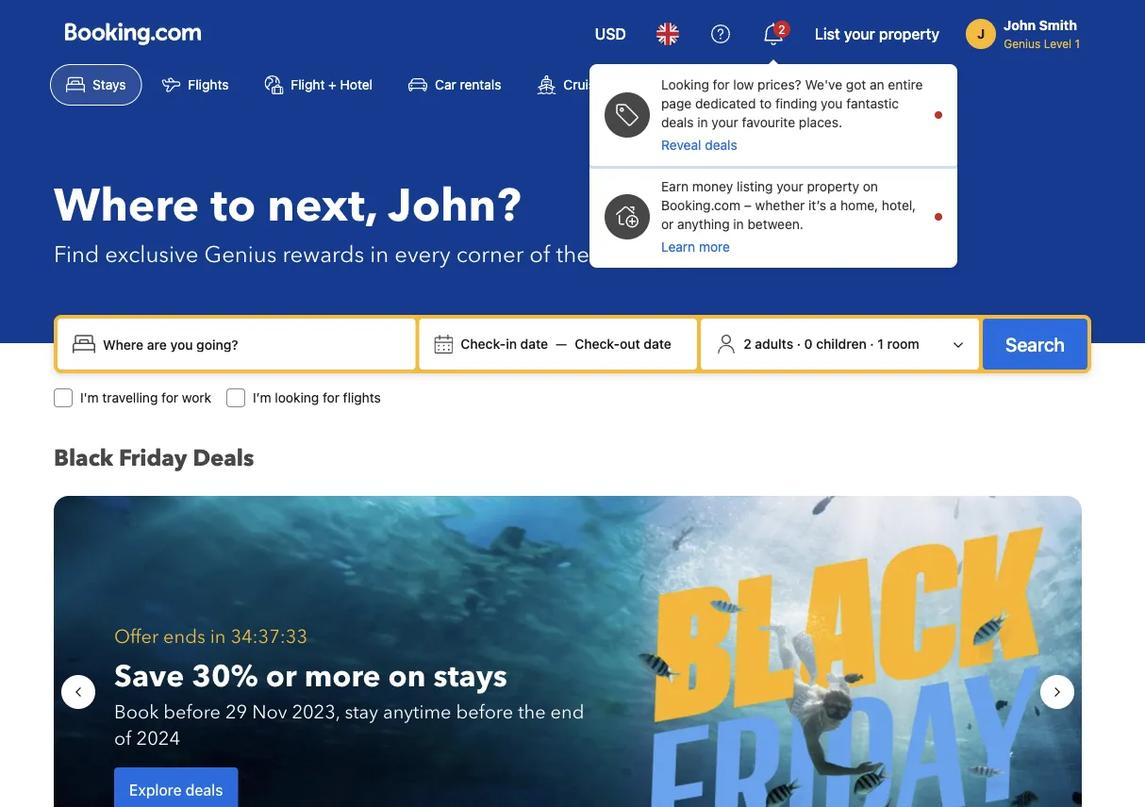 Task type: describe. For each thing, give the bounding box(es) containing it.
stays
[[433, 657, 507, 698]]

rentals
[[460, 77, 501, 92]]

29
[[225, 700, 247, 726]]

check-in date button
[[453, 327, 556, 361]]

of inside where to next, john? find exclusive genius rewards in every corner of the world!
[[529, 239, 551, 270]]

ends
[[163, 624, 205, 650]]

attractions link
[[629, 64, 755, 106]]

explore deals link
[[114, 768, 238, 807]]

1 horizontal spatial property
[[879, 25, 940, 43]]

2 for 2
[[778, 23, 785, 36]]

for for i'm looking for flights
[[323, 390, 340, 406]]

earn money listing your property on booking.com – whether it's a home, hotel, or anything in between. learn more
[[661, 179, 916, 255]]

black
[[54, 443, 113, 474]]

explore
[[129, 782, 182, 799]]

john?
[[388, 175, 521, 237]]

to inside looking for low prices? we've got an entire page dedicated to finding you fantastic deals in your favourite places. reveal deals
[[760, 96, 772, 111]]

in inside offer ends in 34:37:33 save 30% or more on stays book before 29 nov 2023, stay anytime before the end of 2024
[[210, 624, 226, 650]]

entire
[[888, 77, 923, 92]]

genius inside where to next, john? find exclusive genius rewards in every corner of the world!
[[204, 239, 277, 270]]

black friday deals
[[54, 443, 254, 474]]

cruises link
[[521, 64, 625, 106]]

on inside earn money listing your property on booking.com – whether it's a home, hotel, or anything in between. learn more
[[863, 179, 878, 194]]

work
[[182, 390, 211, 406]]

stay
[[345, 700, 378, 726]]

taxis
[[846, 77, 875, 92]]

i'm looking for flights
[[253, 390, 381, 406]]

whether
[[755, 198, 805, 213]]

to inside where to next, john? find exclusive genius rewards in every corner of the world!
[[211, 175, 256, 237]]

2 before from the left
[[456, 700, 513, 726]]

find
[[54, 239, 99, 270]]

attractions
[[672, 77, 739, 92]]

looking
[[661, 77, 709, 92]]

friday
[[119, 443, 187, 474]]

anytime
[[383, 700, 451, 726]]

home,
[[841, 198, 878, 213]]

next,
[[267, 175, 377, 237]]

of inside offer ends in 34:37:33 save 30% or more on stays book before 29 nov 2023, stay anytime before the end of 2024
[[114, 726, 132, 752]]

listing
[[737, 179, 773, 194]]

explore deals
[[129, 782, 223, 799]]

where to next, john? find exclusive genius rewards in every corner of the world!
[[54, 175, 662, 270]]

we've
[[805, 77, 842, 92]]

property inside earn money listing your property on booking.com – whether it's a home, hotel, or anything in between. learn more
[[807, 179, 859, 194]]

+
[[328, 77, 337, 92]]

list your property
[[815, 25, 940, 43]]

learn
[[661, 239, 695, 255]]

i'm
[[80, 390, 99, 406]]

genius inside john smith genius level 1
[[1004, 37, 1041, 50]]

booking.com image
[[65, 23, 201, 45]]

flight + hotel link
[[249, 64, 389, 106]]

airport taxis
[[801, 77, 875, 92]]

smith
[[1039, 17, 1077, 33]]

2 date from the left
[[644, 336, 672, 352]]

hotel,
[[882, 198, 916, 213]]

2024
[[136, 726, 180, 752]]

more inside earn money listing your property on booking.com – whether it's a home, hotel, or anything in between. learn more
[[699, 239, 730, 255]]

cruises
[[564, 77, 609, 92]]

it's
[[808, 198, 826, 213]]

car rentals link
[[393, 64, 517, 106]]

got
[[846, 77, 866, 92]]

nov
[[252, 700, 287, 726]]

exclusive
[[105, 239, 199, 270]]

every
[[394, 239, 451, 270]]

flights link
[[146, 64, 245, 106]]

flights
[[343, 390, 381, 406]]

or inside offer ends in 34:37:33 save 30% or more on stays book before 29 nov 2023, stay anytime before the end of 2024
[[266, 657, 297, 698]]

a
[[830, 198, 837, 213]]

in inside earn money listing your property on booking.com – whether it's a home, hotel, or anything in between. learn more
[[733, 216, 744, 232]]

0
[[804, 336, 813, 352]]

0 vertical spatial your
[[844, 25, 875, 43]]

airport
[[801, 77, 843, 92]]

1 inside john smith genius level 1
[[1075, 37, 1080, 50]]

page
[[661, 96, 692, 111]]

2 button
[[751, 11, 796, 57]]

30%
[[192, 657, 258, 698]]

i'm
[[253, 390, 271, 406]]

john smith genius level 1
[[1004, 17, 1080, 50]]

in inside looking for low prices? we've got an entire page dedicated to finding you fantastic deals in your favourite places. reveal deals
[[697, 115, 708, 130]]

john
[[1004, 17, 1036, 33]]

2 · from the left
[[870, 336, 874, 352]]

for inside looking for low prices? we've got an entire page dedicated to finding you fantastic deals in your favourite places. reveal deals
[[713, 77, 730, 92]]

favourite
[[742, 115, 795, 130]]

car
[[435, 77, 456, 92]]

2 adults · 0 children · 1 room button
[[709, 326, 972, 362]]

flights
[[188, 77, 229, 92]]

or inside earn money listing your property on booking.com – whether it's a home, hotel, or anything in between. learn more
[[661, 216, 674, 232]]

search button
[[983, 319, 1088, 370]]

list your property link
[[804, 11, 951, 57]]

between.
[[748, 216, 804, 232]]

the inside where to next, john? find exclusive genius rewards in every corner of the world!
[[556, 239, 590, 270]]

search
[[1006, 333, 1065, 355]]

for for i'm travelling for work
[[161, 390, 178, 406]]



Task type: vqa. For each thing, say whether or not it's contained in the screenshot.
favourite
yes



Task type: locate. For each thing, give the bounding box(es) containing it.
genius
[[1004, 37, 1041, 50], [204, 239, 277, 270]]

check- right — at the top
[[575, 336, 620, 352]]

deals right 'explore'
[[186, 782, 223, 799]]

1 vertical spatial 2
[[744, 336, 752, 352]]

genius left rewards
[[204, 239, 277, 270]]

flight + hotel
[[291, 77, 373, 92]]

1 vertical spatial 1
[[878, 336, 884, 352]]

1 horizontal spatial 2
[[778, 23, 785, 36]]

2 vertical spatial your
[[777, 179, 803, 194]]

0 horizontal spatial ·
[[797, 336, 801, 352]]

of right corner
[[529, 239, 551, 270]]

0 horizontal spatial of
[[114, 726, 132, 752]]

· left 0
[[797, 336, 801, 352]]

on
[[863, 179, 878, 194], [388, 657, 426, 698]]

for left "work"
[[161, 390, 178, 406]]

deals down page
[[661, 115, 694, 130]]

1 date from the left
[[520, 336, 548, 352]]

i'm travelling for work
[[80, 390, 211, 406]]

2 inside "2 adults · 0 children · 1 room" dropdown button
[[744, 336, 752, 352]]

0 vertical spatial deals
[[661, 115, 694, 130]]

before up 2024
[[164, 700, 221, 726]]

more up stay at the left of the page
[[304, 657, 381, 698]]

1 horizontal spatial 1
[[1075, 37, 1080, 50]]

1 horizontal spatial ·
[[870, 336, 874, 352]]

in right "ends"
[[210, 624, 226, 650]]

travelling
[[102, 390, 158, 406]]

your inside earn money listing your property on booking.com – whether it's a home, hotel, or anything in between. learn more
[[777, 179, 803, 194]]

before
[[164, 700, 221, 726], [456, 700, 513, 726]]

1 horizontal spatial of
[[529, 239, 551, 270]]

in inside where to next, john? find exclusive genius rewards in every corner of the world!
[[370, 239, 389, 270]]

date
[[520, 336, 548, 352], [644, 336, 672, 352]]

1 vertical spatial of
[[114, 726, 132, 752]]

1 horizontal spatial before
[[456, 700, 513, 726]]

0 horizontal spatial date
[[520, 336, 548, 352]]

2 vertical spatial deals
[[186, 782, 223, 799]]

0 horizontal spatial 2
[[744, 336, 752, 352]]

0 vertical spatial 1
[[1075, 37, 1080, 50]]

1 · from the left
[[797, 336, 801, 352]]

your up whether
[[777, 179, 803, 194]]

1 horizontal spatial the
[[556, 239, 590, 270]]

1 vertical spatial to
[[211, 175, 256, 237]]

an
[[870, 77, 885, 92]]

2
[[778, 23, 785, 36], [744, 336, 752, 352]]

1 vertical spatial or
[[266, 657, 297, 698]]

more down anything
[[699, 239, 730, 255]]

1 horizontal spatial for
[[323, 390, 340, 406]]

before down stays
[[456, 700, 513, 726]]

0 horizontal spatial more
[[304, 657, 381, 698]]

·
[[797, 336, 801, 352], [870, 336, 874, 352]]

finding
[[775, 96, 817, 111]]

property up entire
[[879, 25, 940, 43]]

to
[[760, 96, 772, 111], [211, 175, 256, 237]]

date right the out
[[644, 336, 672, 352]]

date left — at the top
[[520, 336, 548, 352]]

1 right the level
[[1075, 37, 1080, 50]]

1 horizontal spatial date
[[644, 336, 672, 352]]

· right children
[[870, 336, 874, 352]]

1 horizontal spatial check-
[[575, 336, 620, 352]]

for left flights on the left of page
[[323, 390, 340, 406]]

check-
[[461, 336, 506, 352], [575, 336, 620, 352]]

end
[[551, 700, 584, 726]]

—
[[556, 336, 567, 352]]

1 vertical spatial genius
[[204, 239, 277, 270]]

room
[[887, 336, 919, 352]]

money
[[692, 179, 733, 194]]

0 horizontal spatial property
[[807, 179, 859, 194]]

2 left "adults"
[[744, 336, 752, 352]]

0 horizontal spatial your
[[712, 115, 738, 130]]

on up home,
[[863, 179, 878, 194]]

low
[[733, 77, 754, 92]]

fantastic
[[846, 96, 899, 111]]

0 vertical spatial of
[[529, 239, 551, 270]]

0 horizontal spatial deals
[[186, 782, 223, 799]]

0 horizontal spatial for
[[161, 390, 178, 406]]

in left every
[[370, 239, 389, 270]]

0 horizontal spatial check-
[[461, 336, 506, 352]]

your account menu john smith genius level 1 element
[[966, 8, 1088, 52]]

–
[[744, 198, 752, 213]]

airport taxis link
[[758, 64, 891, 106]]

0 horizontal spatial to
[[211, 175, 256, 237]]

usd
[[595, 25, 626, 43]]

0 vertical spatial more
[[699, 239, 730, 255]]

0 vertical spatial to
[[760, 96, 772, 111]]

stays
[[92, 77, 126, 92]]

to up favourite
[[760, 96, 772, 111]]

or up learn
[[661, 216, 674, 232]]

out
[[620, 336, 640, 352]]

in left — at the top
[[506, 336, 517, 352]]

for
[[713, 77, 730, 92], [161, 390, 178, 406], [323, 390, 340, 406]]

genius down john
[[1004, 37, 1041, 50]]

deals on stays image
[[54, 496, 1082, 807]]

hotel
[[340, 77, 373, 92]]

your right the list on the top
[[844, 25, 875, 43]]

offer
[[114, 624, 159, 650]]

1 vertical spatial the
[[518, 700, 546, 726]]

2 horizontal spatial for
[[713, 77, 730, 92]]

1 check- from the left
[[461, 336, 506, 352]]

1 vertical spatial property
[[807, 179, 859, 194]]

the left end
[[518, 700, 546, 726]]

you
[[821, 96, 843, 111]]

anything
[[677, 216, 730, 232]]

of
[[529, 239, 551, 270], [114, 726, 132, 752]]

0 vertical spatial property
[[879, 25, 940, 43]]

1 before from the left
[[164, 700, 221, 726]]

rewards
[[282, 239, 364, 270]]

looking for low prices? we've got an entire page dedicated to finding you fantastic deals in your favourite places. reveal deals
[[661, 77, 923, 153]]

1 horizontal spatial deals
[[661, 115, 694, 130]]

or
[[661, 216, 674, 232], [266, 657, 297, 698]]

2023,
[[292, 700, 340, 726]]

your
[[844, 25, 875, 43], [712, 115, 738, 130], [777, 179, 803, 194]]

1 vertical spatial on
[[388, 657, 426, 698]]

more
[[699, 239, 730, 255], [304, 657, 381, 698]]

usd button
[[584, 11, 638, 57]]

deals right reveal
[[705, 137, 737, 153]]

more inside offer ends in 34:37:33 save 30% or more on stays book before 29 nov 2023, stay anytime before the end of 2024
[[304, 657, 381, 698]]

reveal
[[661, 137, 701, 153]]

adults
[[755, 336, 793, 352]]

0 vertical spatial on
[[863, 179, 878, 194]]

1 inside "2 adults · 0 children · 1 room" dropdown button
[[878, 336, 884, 352]]

deals inside 'explore deals' link
[[186, 782, 223, 799]]

check-in date — check-out date
[[461, 336, 672, 352]]

1
[[1075, 37, 1080, 50], [878, 336, 884, 352]]

1 horizontal spatial more
[[699, 239, 730, 255]]

1 horizontal spatial your
[[777, 179, 803, 194]]

level
[[1044, 37, 1072, 50]]

2 horizontal spatial your
[[844, 25, 875, 43]]

corner
[[456, 239, 524, 270]]

0 horizontal spatial or
[[266, 657, 297, 698]]

check- left — at the top
[[461, 336, 506, 352]]

the inside offer ends in 34:37:33 save 30% or more on stays book before 29 nov 2023, stay anytime before the end of 2024
[[518, 700, 546, 726]]

for up dedicated
[[713, 77, 730, 92]]

the
[[556, 239, 590, 270], [518, 700, 546, 726]]

check-out date button
[[567, 327, 679, 361]]

places.
[[799, 115, 842, 130]]

1 left room
[[878, 336, 884, 352]]

prices?
[[758, 77, 802, 92]]

on inside offer ends in 34:37:33 save 30% or more on stays book before 29 nov 2023, stay anytime before the end of 2024
[[388, 657, 426, 698]]

1 vertical spatial more
[[304, 657, 381, 698]]

1 horizontal spatial to
[[760, 96, 772, 111]]

booking.com
[[661, 198, 741, 213]]

or up nov
[[266, 657, 297, 698]]

children
[[816, 336, 867, 352]]

1 horizontal spatial genius
[[1004, 37, 1041, 50]]

save
[[114, 657, 184, 698]]

2 inside 2 dropdown button
[[778, 23, 785, 36]]

0 horizontal spatial on
[[388, 657, 426, 698]]

0 horizontal spatial before
[[164, 700, 221, 726]]

deals
[[661, 115, 694, 130], [705, 137, 737, 153], [186, 782, 223, 799]]

j
[[977, 26, 985, 42]]

34:37:33
[[231, 624, 308, 650]]

deals
[[193, 443, 254, 474]]

Where are you going? field
[[95, 327, 408, 361]]

0 vertical spatial or
[[661, 216, 674, 232]]

property up a
[[807, 179, 859, 194]]

2 for 2 adults · 0 children · 1 room
[[744, 336, 752, 352]]

your down dedicated
[[712, 115, 738, 130]]

stays link
[[50, 64, 142, 106]]

1 vertical spatial your
[[712, 115, 738, 130]]

2 left the list on the top
[[778, 23, 785, 36]]

car rentals
[[435, 77, 501, 92]]

0 horizontal spatial 1
[[878, 336, 884, 352]]

offer ends in 34:37:33 save 30% or more on stays book before 29 nov 2023, stay anytime before the end of 2024
[[114, 624, 584, 752]]

on up anytime
[[388, 657, 426, 698]]

to left next,
[[211, 175, 256, 237]]

0 horizontal spatial genius
[[204, 239, 277, 270]]

the left world!
[[556, 239, 590, 270]]

1 horizontal spatial or
[[661, 216, 674, 232]]

1 vertical spatial deals
[[705, 137, 737, 153]]

of down book on the left of the page
[[114, 726, 132, 752]]

in
[[697, 115, 708, 130], [733, 216, 744, 232], [370, 239, 389, 270], [506, 336, 517, 352], [210, 624, 226, 650]]

0 vertical spatial genius
[[1004, 37, 1041, 50]]

in down dedicated
[[697, 115, 708, 130]]

0 horizontal spatial the
[[518, 700, 546, 726]]

2 horizontal spatial deals
[[705, 137, 737, 153]]

2 check- from the left
[[575, 336, 620, 352]]

where
[[54, 175, 199, 237]]

0 vertical spatial the
[[556, 239, 590, 270]]

in right anything
[[733, 216, 744, 232]]

your inside looking for low prices? we've got an entire page dedicated to finding you fantastic deals in your favourite places. reveal deals
[[712, 115, 738, 130]]

1 horizontal spatial on
[[863, 179, 878, 194]]

0 vertical spatial 2
[[778, 23, 785, 36]]

flight
[[291, 77, 325, 92]]



